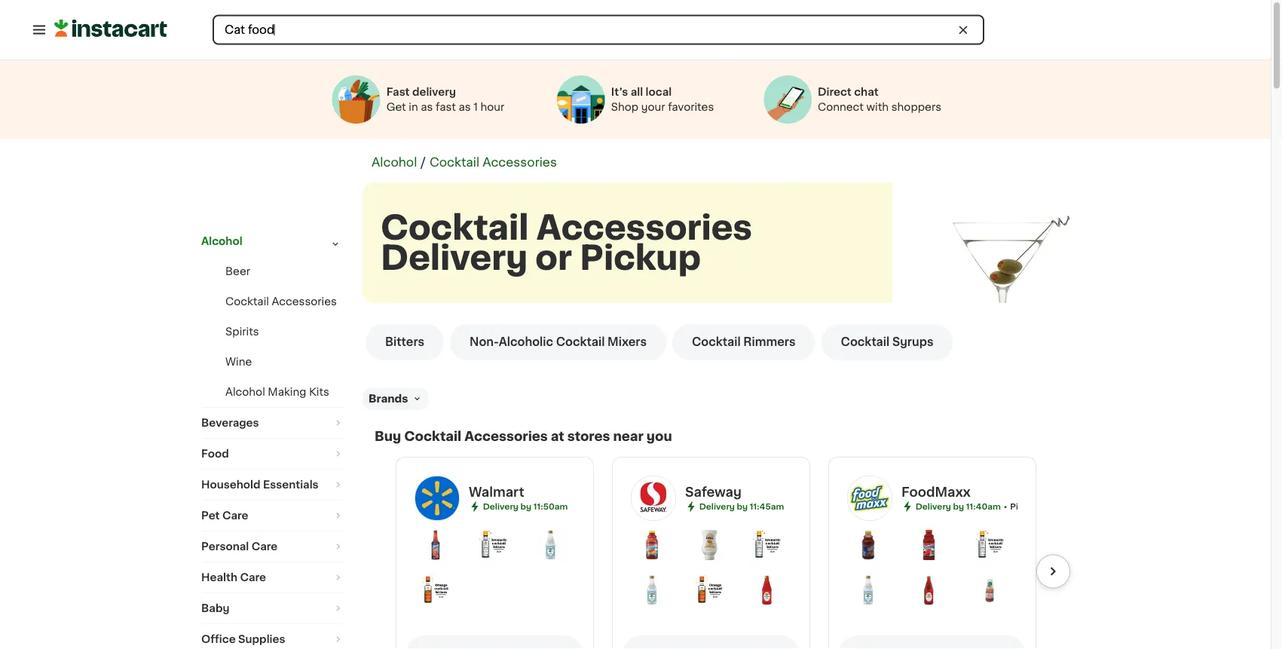Task type: locate. For each thing, give the bounding box(es) containing it.
cocktail right buy
[[404, 430, 462, 443]]

care right health
[[240, 572, 266, 583]]

1 vertical spatial cocktail accessories link
[[225, 296, 337, 307]]

care for personal care
[[252, 541, 278, 552]]

rose's simple syrup image
[[478, 530, 509, 560], [637, 575, 667, 606]]

clamato picante tomato cocktail image
[[637, 530, 667, 560], [854, 530, 884, 560]]

2 vertical spatial care
[[240, 572, 266, 583]]

0 vertical spatial cocktail accessories link
[[430, 156, 557, 169]]

alcohol up beer link
[[201, 236, 243, 247]]

0 vertical spatial rose's simple syrup image
[[478, 530, 509, 560]]

alcohol
[[372, 156, 417, 169], [201, 236, 243, 247], [225, 387, 265, 397]]

walmart image
[[415, 476, 460, 521]]

1 clamato picante tomato cocktail image from the left
[[637, 530, 667, 560]]

delivery
[[412, 87, 456, 97]]

1 horizontal spatial angostura aromatic bitters, cocktail bitters image
[[975, 530, 1006, 560]]

accessories
[[483, 156, 557, 169], [537, 212, 753, 244], [272, 296, 337, 307], [465, 430, 548, 443]]

1 vertical spatial pickup
[[1011, 503, 1040, 511]]

delivery for delivery by 11:40am
[[916, 503, 952, 511]]

delivery for delivery by 11:50am
[[483, 503, 519, 511]]

None search field
[[213, 15, 985, 45]]

office supplies link
[[201, 624, 345, 649]]

clamato picante tomato cocktail image for foodmaxx
[[854, 530, 884, 560]]

2 by from the left
[[737, 503, 748, 511]]

angostura aromatic bitters, cocktail bitters image for safeway
[[752, 530, 783, 560]]

direct chat
[[818, 87, 879, 97]]

by
[[521, 503, 532, 511], [737, 503, 748, 511], [954, 503, 965, 511]]

delivery by 11:45am
[[700, 503, 785, 511]]

cocktail accessories link right the /
[[430, 156, 557, 169]]

1 horizontal spatial rose's simple syrup image
[[637, 575, 667, 606]]

brands button
[[363, 388, 429, 410]]

pickup inside cocktail accessories delivery or pickup
[[580, 242, 701, 274]]

delivery
[[381, 242, 528, 274], [483, 503, 519, 511], [700, 503, 735, 511], [916, 503, 952, 511]]

alcohol left the /
[[372, 156, 417, 169]]

beer
[[225, 266, 250, 277]]

1 vertical spatial rose's simple syrup image
[[637, 575, 667, 606]]

angostura aromatic bitters, cocktail bitters image down 11:45am
[[752, 530, 783, 560]]

1 by from the left
[[521, 503, 532, 511]]

cocktail accessories link up spirits
[[225, 296, 337, 307]]

cocktail down alcohol / cocktail accessories
[[381, 212, 529, 244]]

Search products search field
[[213, 15, 985, 45]]

angostura aromatic bitters, cocktail bitters image
[[752, 530, 783, 560], [975, 530, 1006, 560]]

cocktail inside cocktail accessories delivery or pickup
[[381, 212, 529, 244]]

alcohol down wine link
[[225, 387, 265, 397]]

clamato picante tomato cocktail image down safeway image
[[637, 530, 667, 560]]

by left 11:50am
[[521, 503, 532, 511]]

cocktail accessories delivery or pickup image
[[893, 183, 1119, 409]]

clamato michelada especial image
[[915, 530, 945, 560]]

personal care
[[201, 541, 278, 552]]

cocktail accessories link
[[430, 156, 557, 169], [225, 296, 337, 307]]

you
[[647, 430, 673, 443]]

1 horizontal spatial by
[[737, 503, 748, 511]]

care right pet
[[222, 511, 248, 521]]

0 vertical spatial pickup
[[580, 242, 701, 274]]

angostura aromatic bitters, cocktail bitters image down 11:40am at the bottom right
[[975, 530, 1006, 560]]

2 clamato picante tomato cocktail image from the left
[[854, 530, 884, 560]]

personal care link
[[201, 532, 345, 562]]

care inside health care link
[[240, 572, 266, 583]]

/
[[421, 156, 426, 169]]

alcohol link left the /
[[372, 156, 417, 169]]

cocktail rimmers link
[[673, 324, 816, 360]]

cocktail left mixers
[[556, 337, 605, 348]]

spirits
[[225, 327, 259, 337]]

2 horizontal spatial by
[[954, 503, 965, 511]]

rose's simple syrup image down delivery by 11:50am
[[478, 530, 509, 560]]

safeway image
[[631, 476, 676, 521]]

2 vertical spatial alcohol
[[225, 387, 265, 397]]

clear search bar image
[[957, 23, 971, 37]]

2 angostura aromatic bitters, cocktail bitters image from the left
[[975, 530, 1006, 560]]

foodmaxx
[[902, 486, 971, 499]]

alcohol link up beer link
[[201, 226, 345, 256]]

1 angostura aromatic bitters, cocktail bitters image from the left
[[752, 530, 783, 560]]

0 horizontal spatial angostura aromatic bitters, cocktail bitters image
[[752, 530, 783, 560]]

non-alcoholic cocktail mixers
[[470, 337, 647, 348]]

1 horizontal spatial clamato picante tomato cocktail image
[[854, 530, 884, 560]]

cocktail
[[430, 156, 480, 169], [381, 212, 529, 244], [225, 296, 269, 307], [556, 337, 605, 348], [692, 337, 741, 348], [841, 337, 890, 348], [404, 430, 462, 443]]

buy
[[375, 430, 401, 443]]

0 horizontal spatial pickup
[[580, 242, 701, 274]]

alcohol for alcohol
[[201, 236, 243, 247]]

stores
[[568, 430, 610, 443]]

rose's simple syrup image left angostura orange bitters, cocktail bitters icon
[[637, 575, 667, 606]]

by left 11:40am at the bottom right
[[954, 503, 965, 511]]

care inside personal care link
[[252, 541, 278, 552]]

delivery inside cocktail accessories delivery or pickup
[[381, 242, 528, 274]]

direct
[[818, 87, 852, 97]]

care inside pet care link
[[222, 511, 248, 521]]

syrups
[[893, 337, 934, 348]]

by left 11:45am
[[737, 503, 748, 511]]

pet
[[201, 511, 220, 521]]

office
[[201, 634, 236, 645]]

angostura orange bitters, cocktail bitters image
[[695, 575, 725, 606]]

at
[[551, 430, 565, 443]]

care down pet care link
[[252, 541, 278, 552]]

clamato picante tomato cocktail image up rose's simple syrup image on the bottom right of page
[[854, 530, 884, 560]]

rose's grenadine syrup image
[[752, 575, 783, 606]]

0 horizontal spatial by
[[521, 503, 532, 511]]

all
[[631, 87, 643, 97]]

0 horizontal spatial alcohol link
[[201, 226, 345, 256]]

health
[[201, 572, 238, 583]]

it's
[[611, 87, 628, 97]]

walmart
[[469, 486, 525, 499]]

cocktail left syrups
[[841, 337, 890, 348]]

alcohol / cocktail accessories
[[372, 156, 557, 169]]

zing zang blazing bloody mary with vodka cocktail, alcoholic ready-to-drink beverage image
[[421, 575, 451, 606]]

rose's simple syrup image
[[854, 575, 884, 606]]

fast
[[387, 87, 410, 97]]

wine link
[[225, 357, 252, 367]]

food link
[[201, 439, 345, 469]]

rose's grenadine image
[[915, 575, 945, 606]]

accessories inside cocktail accessories delivery or pickup
[[537, 212, 753, 244]]

0 vertical spatial alcohol link
[[372, 156, 417, 169]]

buy cocktail accessories at stores near you
[[375, 430, 673, 443]]

0 vertical spatial care
[[222, 511, 248, 521]]

care
[[222, 511, 248, 521], [252, 541, 278, 552], [240, 572, 266, 583]]

near
[[613, 430, 644, 443]]

personal
[[201, 541, 249, 552]]

essentials
[[263, 480, 319, 490]]

alcohol link
[[372, 156, 417, 169], [201, 226, 345, 256]]

0 vertical spatial alcohol
[[372, 156, 417, 169]]

care for health care
[[240, 572, 266, 583]]

delivery by 11:50am
[[483, 503, 568, 511]]

cocktail left rimmers on the right bottom of page
[[692, 337, 741, 348]]

0 horizontal spatial clamato picante tomato cocktail image
[[637, 530, 667, 560]]

1 vertical spatial care
[[252, 541, 278, 552]]

1 vertical spatial alcohol
[[201, 236, 243, 247]]

pickup
[[580, 242, 701, 274], [1011, 503, 1040, 511]]



Task type: describe. For each thing, give the bounding box(es) containing it.
open main menu image
[[30, 21, 48, 39]]

food
[[201, 449, 229, 459]]

it's all local
[[611, 87, 672, 97]]

by for walmart
[[521, 503, 532, 511]]

foodmaxx image
[[848, 476, 893, 521]]

cinco de mayo reay michelada mix image
[[975, 575, 1006, 606]]

care for pet care
[[222, 511, 248, 521]]

chat
[[855, 87, 879, 97]]

non-
[[470, 337, 499, 348]]

alcohol making kits link
[[225, 387, 329, 397]]

0 horizontal spatial rose's simple syrup image
[[478, 530, 509, 560]]

health care link
[[201, 563, 345, 593]]

cocktail rimmers
[[692, 337, 796, 348]]

bitters link
[[366, 324, 444, 360]]

beverages
[[201, 418, 259, 428]]

household essentials link
[[201, 470, 345, 500]]

cocktail right the /
[[430, 156, 480, 169]]

baby
[[201, 603, 230, 614]]

15.1mi
[[1042, 503, 1067, 511]]

clamato picante tomato cocktail image for safeway
[[637, 530, 667, 560]]

angostura orange bitters, cocktail bitters image
[[536, 530, 566, 560]]

baby link
[[201, 594, 345, 624]]

pet care link
[[201, 501, 345, 531]]

office supplies
[[201, 634, 285, 645]]

safeway
[[686, 486, 742, 499]]

cocktail syrups
[[841, 337, 934, 348]]

11:45am
[[750, 503, 785, 511]]

rimmers
[[744, 337, 796, 348]]

household
[[201, 480, 261, 490]]

1 horizontal spatial cocktail accessories link
[[430, 156, 557, 169]]

1 horizontal spatial alcohol link
[[372, 156, 417, 169]]

clamato michelada especial  michelada mix image
[[421, 530, 451, 560]]

supplies
[[238, 634, 285, 645]]

household essentials
[[201, 480, 319, 490]]

11:50am
[[534, 503, 568, 511]]

alcohol for alcohol making kits
[[225, 387, 265, 397]]

fast delivery
[[387, 87, 456, 97]]

• pickup 15.1mi
[[1004, 503, 1067, 511]]

•
[[1004, 503, 1008, 511]]

wine
[[225, 357, 252, 367]]

alcohol for alcohol / cocktail accessories
[[372, 156, 417, 169]]

delivery for delivery by 11:45am
[[700, 503, 735, 511]]

cocktail accessories delivery or pickup
[[381, 212, 753, 274]]

making
[[268, 387, 306, 397]]

brands
[[369, 394, 408, 404]]

by for safeway
[[737, 503, 748, 511]]

instacart home image
[[54, 19, 167, 37]]

beer link
[[225, 266, 250, 277]]

local
[[646, 87, 672, 97]]

pet care
[[201, 511, 248, 521]]

real infused syrup, mango puree image
[[695, 530, 725, 560]]

angostura aromatic bitters, cocktail bitters image for foodmaxx
[[975, 530, 1006, 560]]

cocktail accessories
[[225, 296, 337, 307]]

bitters
[[385, 337, 425, 348]]

spirits link
[[225, 327, 259, 337]]

health care
[[201, 572, 266, 583]]

alcohol making kits
[[225, 387, 329, 397]]

3 by from the left
[[954, 503, 965, 511]]

non-alcoholic cocktail mixers link
[[450, 324, 667, 360]]

kits
[[309, 387, 329, 397]]

cocktail syrups link
[[822, 324, 954, 360]]

delivery by 11:40am
[[916, 503, 1001, 511]]

or
[[536, 242, 572, 274]]

1 horizontal spatial pickup
[[1011, 503, 1040, 511]]

alcoholic
[[499, 337, 554, 348]]

11:40am
[[967, 503, 1001, 511]]

0 horizontal spatial cocktail accessories link
[[225, 296, 337, 307]]

beverages link
[[201, 408, 345, 438]]

1 vertical spatial alcohol link
[[201, 226, 345, 256]]

cocktail up spirits link
[[225, 296, 269, 307]]

mixers
[[608, 337, 647, 348]]



Task type: vqa. For each thing, say whether or not it's contained in the screenshot.
CLAMATO PICANTE TOMATO COCKTAIL icon related to FoodMaxx
yes



